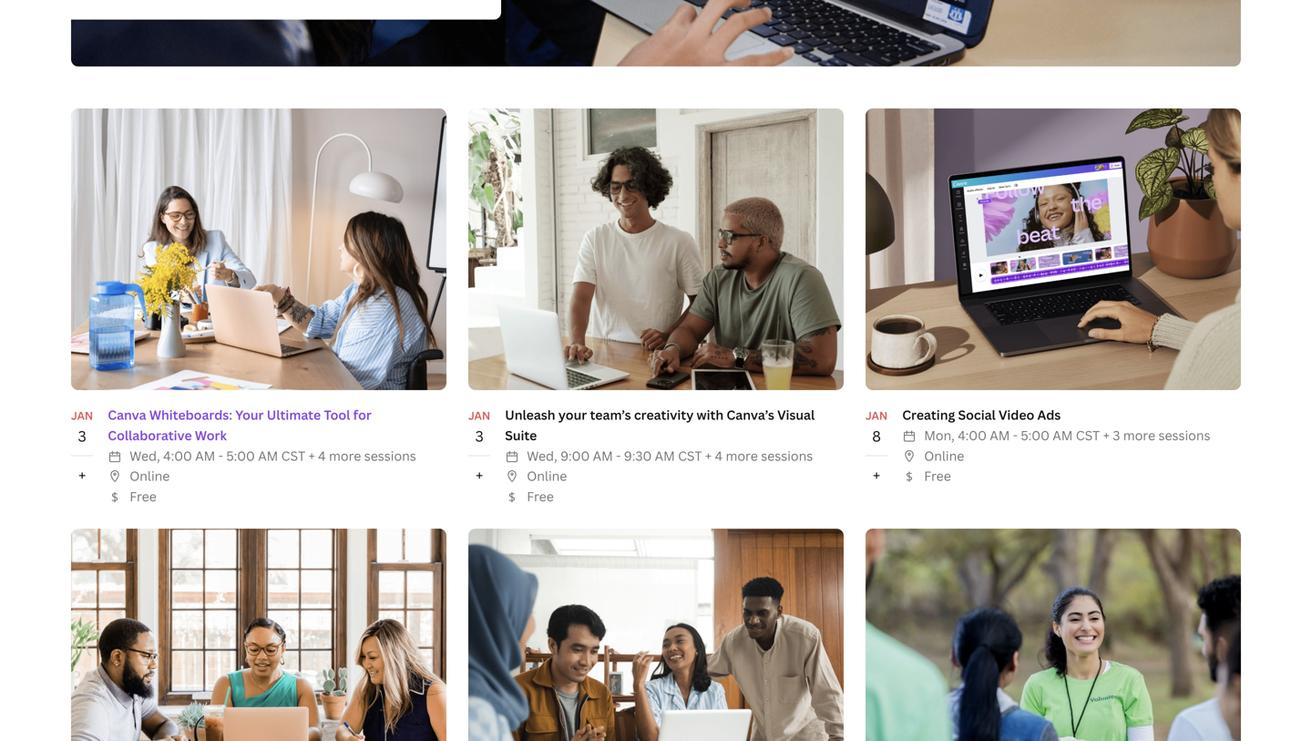 Task type: vqa. For each thing, say whether or not it's contained in the screenshot.


Task type: locate. For each thing, give the bounding box(es) containing it.
with
[[697, 406, 724, 423]]

0 horizontal spatial jan
[[71, 408, 93, 423]]

creating social video ads
[[903, 406, 1061, 423]]

for
[[353, 406, 372, 423]]

4:00
[[958, 427, 987, 444], [163, 447, 192, 464]]

1 3 from the left
[[78, 426, 86, 446]]

wed, down suite
[[527, 447, 558, 464]]

jan
[[71, 408, 93, 423], [469, 408, 491, 423], [866, 408, 888, 423]]

1 wed, from the left
[[130, 447, 160, 464]]

+
[[1104, 427, 1110, 444], [309, 447, 315, 464], [706, 447, 712, 464], [78, 465, 86, 485], [476, 465, 483, 485], [873, 465, 881, 485]]

4 down with
[[715, 447, 723, 464]]

0 horizontal spatial -
[[218, 447, 223, 464]]

more
[[1124, 427, 1156, 444], [329, 447, 361, 464], [726, 447, 758, 464]]

- left the '9:30'
[[616, 447, 621, 464]]

more for wed, 4:00 am - 5:00 am cst
[[329, 447, 361, 464]]

4:00 down social
[[958, 427, 987, 444]]

2 horizontal spatial online
[[925, 447, 965, 464]]

2 4 from the left
[[715, 447, 723, 464]]

3
[[78, 426, 86, 446], [475, 426, 484, 446], [1113, 427, 1121, 444]]

0 horizontal spatial cst
[[281, 447, 305, 464]]

online for wed, 9:00 am - 9:30 am cst + 4 more sessions
[[527, 467, 567, 485]]

jan 3 for unleash
[[469, 408, 491, 446]]

9:30
[[624, 447, 652, 464]]

free
[[925, 467, 952, 485], [130, 488, 157, 505], [527, 488, 554, 505]]

4 down tool
[[318, 447, 326, 464]]

3 jan from the left
[[866, 408, 888, 423]]

5:00 down canva whiteboards: your ultimate tool for collaborative work link
[[226, 447, 255, 464]]

5:00
[[1021, 427, 1050, 444], [226, 447, 255, 464]]

0 horizontal spatial 5:00
[[226, 447, 255, 464]]

creating
[[903, 406, 956, 423]]

0 vertical spatial 4:00
[[958, 427, 987, 444]]

team's
[[590, 406, 631, 423]]

2 wed, from the left
[[527, 447, 558, 464]]

3 for unleash your team's creativity with canva's visual suite
[[475, 426, 484, 446]]

canva
[[108, 406, 146, 423]]

free down collaborative
[[130, 488, 157, 505]]

online for mon, 4:00 am - 5:00 am cst + 3 more sessions
[[925, 447, 965, 464]]

wed, for wed, 9:00 am - 9:30 am cst + 4 more sessions
[[527, 447, 558, 464]]

2 jan from the left
[[469, 408, 491, 423]]

3 for canva whiteboards: your ultimate tool for collaborative work
[[78, 426, 86, 446]]

your
[[235, 406, 264, 423]]

4 for wed, 4:00 am - 5:00 am cst
[[318, 447, 326, 464]]

1 horizontal spatial 4:00
[[958, 427, 987, 444]]

am right the '9:30'
[[655, 447, 675, 464]]

- down video
[[1014, 427, 1018, 444]]

4:00 for 8
[[958, 427, 987, 444]]

5:00 down the ads
[[1021, 427, 1050, 444]]

0 horizontal spatial wed,
[[130, 447, 160, 464]]

cst
[[1076, 427, 1101, 444], [281, 447, 305, 464], [678, 447, 702, 464]]

unleash your team's creativity with canva's visual suite
[[505, 406, 815, 444]]

0 horizontal spatial jan 3
[[71, 408, 93, 446]]

wed,
[[130, 447, 160, 464], [527, 447, 558, 464]]

jan 3
[[71, 408, 93, 446], [469, 408, 491, 446]]

0 horizontal spatial online
[[130, 467, 170, 485]]

wed, 4:00 am - 5:00 am cst + 4 more sessions
[[130, 447, 416, 464]]

online
[[925, 447, 965, 464], [130, 467, 170, 485], [527, 467, 567, 485]]

5:00 for 8
[[1021, 427, 1050, 444]]

1 horizontal spatial free
[[527, 488, 554, 505]]

sessions for wed, 9:00 am - 9:30 am cst + 4 more sessions
[[761, 447, 813, 464]]

0 horizontal spatial 4:00
[[163, 447, 192, 464]]

1 vertical spatial 5:00
[[226, 447, 255, 464]]

2 horizontal spatial more
[[1124, 427, 1156, 444]]

your
[[559, 406, 587, 423]]

9:00
[[561, 447, 590, 464]]

0 horizontal spatial free
[[130, 488, 157, 505]]

2 horizontal spatial -
[[1014, 427, 1018, 444]]

jan 3 left suite
[[469, 408, 491, 446]]

social
[[959, 406, 996, 423]]

3 3 from the left
[[1113, 427, 1121, 444]]

online for wed, 4:00 am - 5:00 am cst + 4 more sessions
[[130, 467, 170, 485]]

0 horizontal spatial more
[[329, 447, 361, 464]]

- down work
[[218, 447, 223, 464]]

2 horizontal spatial sessions
[[1159, 427, 1211, 444]]

4:00 down collaborative
[[163, 447, 192, 464]]

wed, down collaborative
[[130, 447, 160, 464]]

canva's
[[727, 406, 775, 423]]

1 horizontal spatial cst
[[678, 447, 702, 464]]

1 horizontal spatial wed,
[[527, 447, 558, 464]]

4
[[318, 447, 326, 464], [715, 447, 723, 464]]

5:00 for 3
[[226, 447, 255, 464]]

1 horizontal spatial 4
[[715, 447, 723, 464]]

1 horizontal spatial -
[[616, 447, 621, 464]]

video
[[999, 406, 1035, 423]]

jan 3 left canva
[[71, 408, 93, 446]]

0 horizontal spatial 4
[[318, 447, 326, 464]]

jan up 8
[[866, 408, 888, 423]]

-
[[1014, 427, 1018, 444], [218, 447, 223, 464], [616, 447, 621, 464]]

0 vertical spatial 5:00
[[1021, 427, 1050, 444]]

1 horizontal spatial more
[[726, 447, 758, 464]]

1 jan 3 from the left
[[71, 408, 93, 446]]

online down collaborative
[[130, 467, 170, 485]]

am
[[990, 427, 1010, 444], [1053, 427, 1073, 444], [195, 447, 215, 464], [258, 447, 278, 464], [593, 447, 613, 464], [655, 447, 675, 464]]

1 jan from the left
[[71, 408, 93, 423]]

2 horizontal spatial free
[[925, 467, 952, 485]]

0 horizontal spatial 3
[[78, 426, 86, 446]]

1 horizontal spatial sessions
[[761, 447, 813, 464]]

1 horizontal spatial jan
[[469, 408, 491, 423]]

jan left canva
[[71, 408, 93, 423]]

1 horizontal spatial 3
[[475, 426, 484, 446]]

am right 9:00
[[593, 447, 613, 464]]

2 horizontal spatial jan
[[866, 408, 888, 423]]

online down mon,
[[925, 447, 965, 464]]

jan left unleash
[[469, 408, 491, 423]]

1 4 from the left
[[318, 447, 326, 464]]

0 horizontal spatial sessions
[[364, 447, 416, 464]]

2 jan 3 from the left
[[469, 408, 491, 446]]

2 3 from the left
[[475, 426, 484, 446]]

8
[[873, 426, 881, 446]]

am down work
[[195, 447, 215, 464]]

cst for wed, 9:00 am - 9:30 am cst
[[678, 447, 702, 464]]

1 horizontal spatial 5:00
[[1021, 427, 1050, 444]]

online down 9:00
[[527, 467, 567, 485]]

creativity
[[634, 406, 694, 423]]

1 horizontal spatial jan 3
[[469, 408, 491, 446]]

unleash your team's creativity with canva's visual suite link
[[505, 406, 815, 444]]

1 vertical spatial 4:00
[[163, 447, 192, 464]]

1 horizontal spatial online
[[527, 467, 567, 485]]

2 horizontal spatial cst
[[1076, 427, 1101, 444]]

2 horizontal spatial 3
[[1113, 427, 1121, 444]]

free down suite
[[527, 488, 554, 505]]

free down mon,
[[925, 467, 952, 485]]

sessions
[[1159, 427, 1211, 444], [364, 447, 416, 464], [761, 447, 813, 464]]



Task type: describe. For each thing, give the bounding box(es) containing it.
jan 8
[[866, 408, 888, 446]]

suite
[[505, 427, 537, 444]]

work
[[195, 427, 227, 444]]

jan for creating
[[866, 408, 888, 423]]

wed, 9:00 am - 9:30 am cst + 4 more sessions
[[527, 447, 813, 464]]

more for mon, 4:00 am - 5:00 am cst
[[1124, 427, 1156, 444]]

jan 3 for canva
[[71, 408, 93, 446]]

jan for unleash
[[469, 408, 491, 423]]

sessions for mon, 4:00 am - 5:00 am cst + 3 more sessions
[[1159, 427, 1211, 444]]

free for mon, 4:00 am - 5:00 am cst
[[925, 467, 952, 485]]

cst for mon, 4:00 am - 5:00 am cst
[[1076, 427, 1101, 444]]

- for your
[[218, 447, 223, 464]]

ultimate
[[267, 406, 321, 423]]

creating social video ads link
[[903, 406, 1061, 423]]

free for wed, 4:00 am - 5:00 am cst
[[130, 488, 157, 505]]

wed, for wed, 4:00 am - 5:00 am cst + 4 more sessions
[[130, 447, 160, 464]]

jan for canva
[[71, 408, 93, 423]]

sessions for wed, 4:00 am - 5:00 am cst + 4 more sessions
[[364, 447, 416, 464]]

4:00 for 3
[[163, 447, 192, 464]]

cst for wed, 4:00 am - 5:00 am cst
[[281, 447, 305, 464]]

am down canva whiteboards: your ultimate tool for collaborative work
[[258, 447, 278, 464]]

am down video
[[990, 427, 1010, 444]]

free for wed, 9:00 am - 9:30 am cst
[[527, 488, 554, 505]]

collaborative
[[108, 427, 192, 444]]

canva whiteboards: your ultimate tool for collaborative work link
[[108, 406, 372, 444]]

mon,
[[925, 427, 955, 444]]

am down the ads
[[1053, 427, 1073, 444]]

- for video
[[1014, 427, 1018, 444]]

- for team's
[[616, 447, 621, 464]]

unleash
[[505, 406, 556, 423]]

whiteboards:
[[149, 406, 232, 423]]

more for wed, 9:00 am - 9:30 am cst
[[726, 447, 758, 464]]

visual
[[778, 406, 815, 423]]

4 for wed, 9:00 am - 9:30 am cst
[[715, 447, 723, 464]]

canva whiteboards: your ultimate tool for collaborative work
[[108, 406, 372, 444]]

mon, 4:00 am - 5:00 am cst + 3 more sessions
[[925, 427, 1211, 444]]

ads
[[1038, 406, 1061, 423]]

tool
[[324, 406, 350, 423]]



